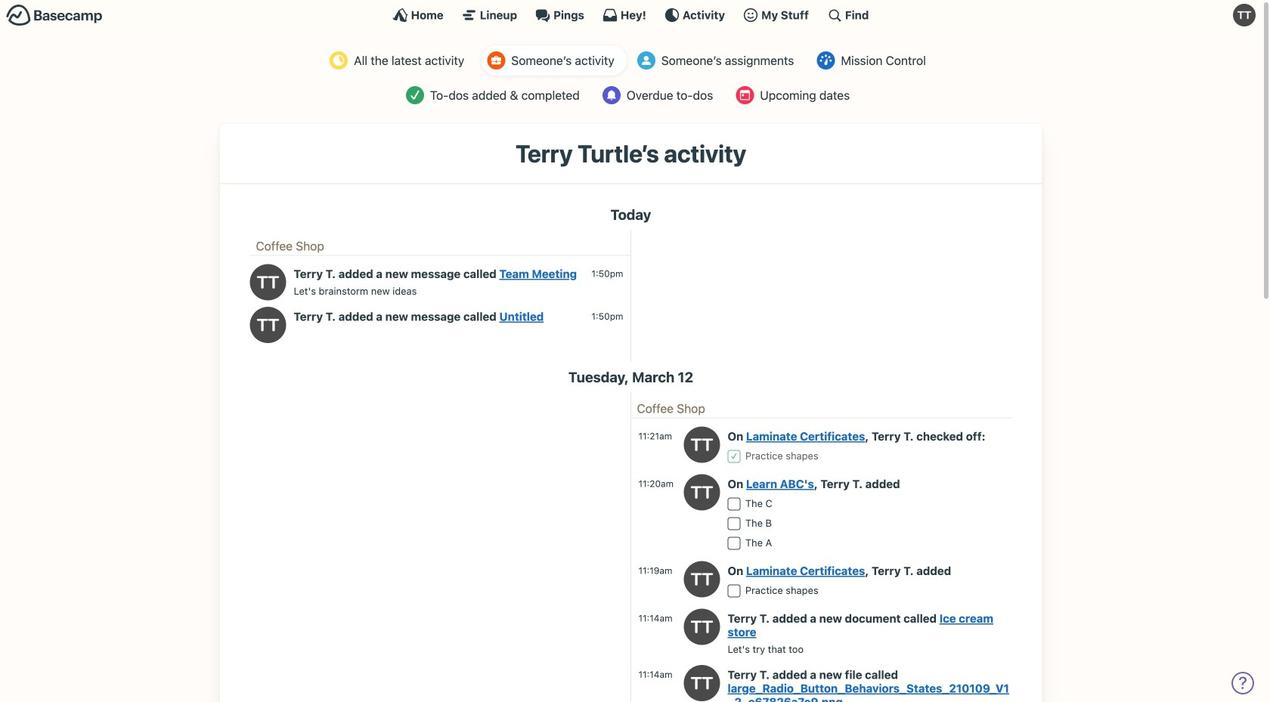 Task type: vqa. For each thing, say whether or not it's contained in the screenshot.
comments
no



Task type: describe. For each thing, give the bounding box(es) containing it.
2 vertical spatial terry turtle image
[[684, 609, 720, 645]]

event image
[[736, 86, 754, 104]]

11:19am element
[[638, 565, 672, 576]]

terry turtle image for 11:20am element
[[684, 474, 720, 511]]

0 vertical spatial terry turtle image
[[1233, 4, 1256, 26]]

assignment image
[[637, 51, 655, 70]]

1 vertical spatial terry turtle image
[[684, 427, 720, 463]]

terry turtle image for 2nd '11:14am' element from the top
[[684, 665, 720, 702]]

11:20am element
[[638, 478, 674, 489]]



Task type: locate. For each thing, give the bounding box(es) containing it.
reminder image
[[602, 86, 620, 104]]

switch accounts image
[[6, 4, 103, 27]]

main element
[[0, 0, 1262, 29]]

1 vertical spatial 1:50pm element
[[591, 311, 623, 322]]

11:14am element
[[638, 613, 672, 624], [638, 669, 672, 680]]

activity report image
[[330, 51, 348, 70]]

0 vertical spatial 1:50pm element
[[591, 268, 623, 279]]

2 1:50pm element from the top
[[591, 311, 623, 322]]

gauge image
[[817, 51, 835, 70]]

terry turtle image
[[250, 264, 286, 301], [250, 307, 286, 343], [684, 474, 720, 511], [684, 561, 720, 598], [684, 665, 720, 702]]

todo image
[[406, 86, 424, 104]]

11:21am element
[[638, 431, 672, 441]]

1 11:14am element from the top
[[638, 613, 672, 624]]

1 1:50pm element from the top
[[591, 268, 623, 279]]

1 vertical spatial 11:14am element
[[638, 669, 672, 680]]

terry turtle image for 11:19am element
[[684, 561, 720, 598]]

terry turtle image
[[1233, 4, 1256, 26], [684, 427, 720, 463], [684, 609, 720, 645]]

1:50pm element
[[591, 268, 623, 279], [591, 311, 623, 322]]

0 vertical spatial 11:14am element
[[638, 613, 672, 624]]

keyboard shortcut: ⌘ + / image
[[827, 8, 842, 23]]

2 11:14am element from the top
[[638, 669, 672, 680]]

person report image
[[487, 51, 505, 70]]



